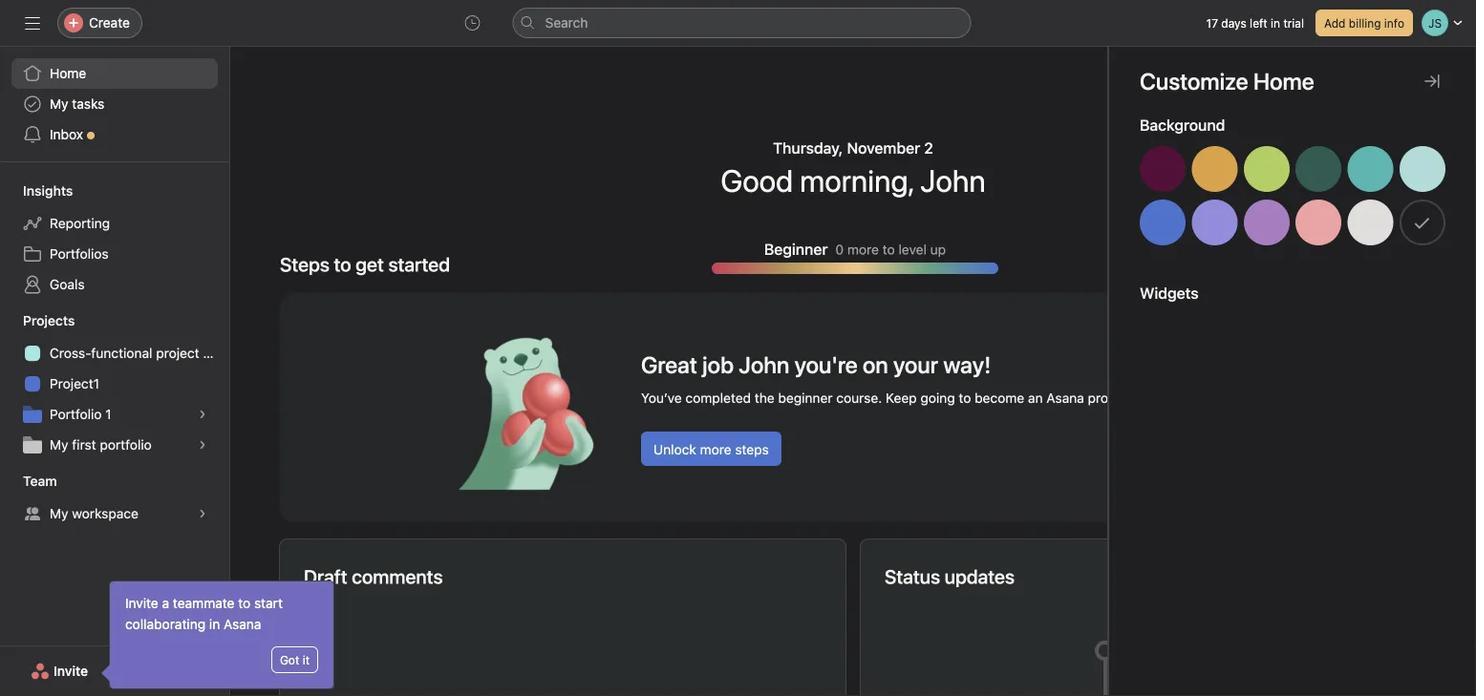 Task type: locate. For each thing, give the bounding box(es) containing it.
see details, my first portfolio image
[[197, 440, 208, 451]]

in down teammate
[[209, 617, 220, 633]]

my first portfolio
[[50, 437, 152, 453]]

project1
[[50, 376, 100, 392]]

1
[[105, 407, 111, 423]]

workspace
[[72, 506, 139, 522]]

0 vertical spatial my
[[50, 96, 68, 112]]

my inside projects element
[[50, 437, 68, 453]]

going
[[921, 391, 956, 406]]

to left the level at the right
[[883, 242, 895, 257]]

inbox
[[50, 127, 83, 142]]

0 vertical spatial in
[[1271, 16, 1281, 30]]

to inside beginner 0 more to level up
[[883, 242, 895, 257]]

1 vertical spatial more
[[700, 442, 732, 458]]

0 vertical spatial invite
[[125, 596, 158, 612]]

close customization pane image
[[1425, 74, 1441, 89]]

invite for invite
[[54, 664, 88, 680]]

cross-functional project plan
[[50, 346, 229, 361]]

to
[[883, 242, 895, 257], [334, 253, 351, 276], [959, 391, 972, 406], [238, 596, 251, 612]]

1 vertical spatial my
[[50, 437, 68, 453]]

1 vertical spatial invite
[[54, 664, 88, 680]]

john inside thursday, november 2 good morning, john
[[921, 163, 986, 199]]

1 vertical spatial in
[[209, 617, 220, 633]]

1 vertical spatial asana
[[224, 617, 261, 633]]

widgets
[[1140, 284, 1199, 303]]

goals link
[[11, 270, 218, 300]]

1 horizontal spatial in
[[1271, 16, 1281, 30]]

unlock more steps button
[[641, 432, 782, 467]]

invite inside invite a teammate to start collaborating in asana got it
[[125, 596, 158, 612]]

my for my first portfolio
[[50, 437, 68, 453]]

plan
[[203, 346, 229, 361]]

my left first
[[50, 437, 68, 453]]

my down team on the left bottom
[[50, 506, 68, 522]]

1 horizontal spatial more
[[848, 242, 879, 257]]

my left tasks
[[50, 96, 68, 112]]

0 vertical spatial more
[[848, 242, 879, 257]]

0 horizontal spatial in
[[209, 617, 220, 633]]

project1 link
[[11, 369, 218, 400]]

john down 2
[[921, 163, 986, 199]]

beginner
[[765, 240, 828, 259]]

0 horizontal spatial more
[[700, 442, 732, 458]]

status updates
[[885, 566, 1015, 588]]

more inside beginner 0 more to level up
[[848, 242, 879, 257]]

3 my from the top
[[50, 506, 68, 522]]

more right 0 at the top right
[[848, 242, 879, 257]]

0 vertical spatial asana
[[1047, 391, 1085, 406]]

asana right the an in the bottom of the page
[[1047, 391, 1085, 406]]

asana
[[1047, 391, 1085, 406], [224, 617, 261, 633]]

to left start
[[238, 596, 251, 612]]

background
[[1140, 116, 1226, 134]]

1 horizontal spatial invite
[[125, 596, 158, 612]]

invite for invite a teammate to start collaborating in asana got it
[[125, 596, 158, 612]]

my inside teams "element"
[[50, 506, 68, 522]]

projects button
[[0, 312, 75, 331]]

1 my from the top
[[50, 96, 68, 112]]

my
[[50, 96, 68, 112], [50, 437, 68, 453], [50, 506, 68, 522]]

add billing info button
[[1316, 10, 1414, 36]]

to inside invite a teammate to start collaborating in asana got it
[[238, 596, 251, 612]]

1 horizontal spatial john
[[921, 163, 986, 199]]

in
[[1271, 16, 1281, 30], [209, 617, 220, 633]]

john up the
[[739, 352, 790, 379]]

create
[[89, 15, 130, 31]]

functional
[[91, 346, 152, 361]]

add
[[1325, 16, 1346, 30]]

invite button
[[18, 655, 101, 689]]

search list box
[[513, 8, 972, 38]]

great job john you're on your way!
[[641, 352, 992, 379]]

0 horizontal spatial asana
[[224, 617, 261, 633]]

thursday, november 2 good morning, john
[[721, 139, 986, 199]]

collaborating
[[125, 617, 206, 633]]

2 my from the top
[[50, 437, 68, 453]]

more left steps
[[700, 442, 732, 458]]

your way!
[[894, 352, 992, 379]]

2 vertical spatial my
[[50, 506, 68, 522]]

invite inside invite button
[[54, 664, 88, 680]]

my inside global element
[[50, 96, 68, 112]]

create button
[[57, 8, 142, 38]]

asana down start
[[224, 617, 261, 633]]

portfolio 1
[[50, 407, 111, 423]]

1 vertical spatial john
[[739, 352, 790, 379]]

in right left
[[1271, 16, 1281, 30]]

0 horizontal spatial invite
[[54, 664, 88, 680]]

november
[[847, 139, 921, 157]]

search button
[[513, 8, 972, 38]]

insights button
[[0, 182, 73, 201]]

projects element
[[0, 304, 229, 465]]

more inside button
[[700, 442, 732, 458]]

hide sidebar image
[[25, 15, 40, 31]]

billing
[[1350, 16, 1382, 30]]

an
[[1029, 391, 1043, 406]]

invite
[[125, 596, 158, 612], [54, 664, 88, 680]]

get started
[[356, 253, 450, 276]]

start
[[254, 596, 283, 612]]

17
[[1207, 16, 1219, 30]]

0 horizontal spatial john
[[739, 352, 790, 379]]

see details, my workspace image
[[197, 509, 208, 520]]

john
[[921, 163, 986, 199], [739, 352, 790, 379]]

0 vertical spatial john
[[921, 163, 986, 199]]

2
[[925, 139, 934, 157]]

background option group
[[1140, 146, 1446, 253]]



Task type: describe. For each thing, give the bounding box(es) containing it.
it
[[303, 654, 310, 667]]

good
[[721, 163, 794, 199]]

team button
[[0, 472, 57, 491]]

first
[[72, 437, 96, 453]]

portfolio
[[100, 437, 152, 453]]

add billing info
[[1325, 16, 1405, 30]]

my workspace
[[50, 506, 139, 522]]

insights
[[23, 183, 73, 199]]

up
[[931, 242, 947, 257]]

beginner 0 more to level up
[[765, 240, 947, 259]]

great
[[641, 352, 698, 379]]

pro!
[[1088, 391, 1113, 406]]

reporting link
[[11, 208, 218, 239]]

you're
[[795, 352, 858, 379]]

inbox link
[[11, 119, 218, 150]]

project
[[156, 346, 199, 361]]

on
[[863, 352, 889, 379]]

the
[[755, 391, 775, 406]]

global element
[[0, 47, 229, 162]]

cross-
[[50, 346, 91, 361]]

tasks
[[72, 96, 105, 112]]

draft comments
[[304, 566, 443, 588]]

steps to get started
[[280, 253, 450, 276]]

portfolio 1 link
[[11, 400, 218, 430]]

portfolios
[[50, 246, 109, 262]]

reporting
[[50, 216, 110, 231]]

insights element
[[0, 174, 229, 304]]

you've
[[641, 391, 682, 406]]

trial
[[1284, 16, 1305, 30]]

portfolios link
[[11, 239, 218, 270]]

in inside invite a teammate to start collaborating in asana got it
[[209, 617, 220, 633]]

my tasks
[[50, 96, 105, 112]]

customize home
[[1140, 68, 1315, 95]]

0
[[836, 242, 844, 257]]

my for my tasks
[[50, 96, 68, 112]]

steps
[[280, 253, 330, 276]]

completed
[[686, 391, 751, 406]]

home
[[50, 65, 86, 81]]

cross-functional project plan link
[[11, 338, 229, 369]]

history image
[[465, 15, 480, 31]]

teams element
[[0, 465, 229, 533]]

become
[[975, 391, 1025, 406]]

thursday,
[[773, 139, 844, 157]]

job
[[703, 352, 734, 379]]

to right the steps
[[334, 253, 351, 276]]

goals
[[50, 277, 85, 293]]

team
[[23, 474, 57, 489]]

my first portfolio link
[[11, 430, 218, 461]]

17 days left in trial
[[1207, 16, 1305, 30]]

unlock more steps
[[654, 442, 769, 458]]

got it button
[[271, 647, 318, 674]]

invite a teammate to start collaborating in asana got it
[[125, 596, 310, 667]]

days
[[1222, 16, 1247, 30]]

you've completed the beginner course. keep going to become an asana pro!
[[641, 391, 1113, 406]]

morning,
[[800, 163, 914, 199]]

course.
[[837, 391, 883, 406]]

teammate
[[173, 596, 235, 612]]

invite a teammate to start collaborating in asana tooltip
[[104, 582, 334, 689]]

my for my workspace
[[50, 506, 68, 522]]

my tasks link
[[11, 89, 218, 119]]

unlock
[[654, 442, 697, 458]]

portfolio
[[50, 407, 102, 423]]

a
[[162, 596, 169, 612]]

to right going
[[959, 391, 972, 406]]

home link
[[11, 58, 218, 89]]

left
[[1250, 16, 1268, 30]]

see details, portfolio 1 image
[[197, 409, 208, 421]]

search
[[545, 15, 588, 31]]

steps
[[736, 442, 769, 458]]

keep
[[886, 391, 917, 406]]

1 horizontal spatial asana
[[1047, 391, 1085, 406]]

asana inside invite a teammate to start collaborating in asana got it
[[224, 617, 261, 633]]

projects
[[23, 313, 75, 329]]

info
[[1385, 16, 1405, 30]]

level
[[899, 242, 927, 257]]

my workspace link
[[11, 499, 218, 530]]

got
[[280, 654, 300, 667]]

beginner
[[779, 391, 833, 406]]



Task type: vqa. For each thing, say whether or not it's contained in the screenshot.
MY TASKS link
yes



